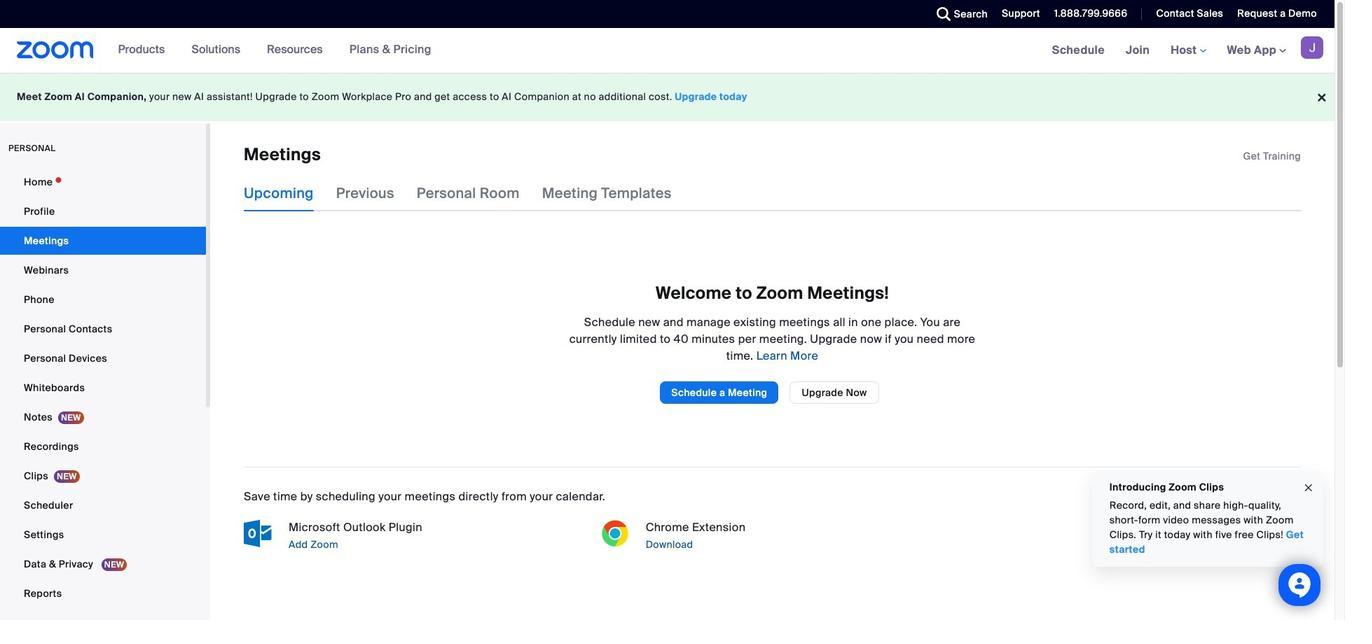Task type: describe. For each thing, give the bounding box(es) containing it.
profile picture image
[[1301, 36, 1324, 59]]

close image
[[1303, 480, 1315, 496]]

product information navigation
[[108, 28, 442, 73]]

zoom logo image
[[17, 41, 94, 59]]

tabs of meeting tab list
[[244, 175, 694, 212]]

personal menu menu
[[0, 168, 206, 610]]



Task type: vqa. For each thing, say whether or not it's contained in the screenshot.
footer
yes



Task type: locate. For each thing, give the bounding box(es) containing it.
banner
[[0, 28, 1335, 74]]

footer
[[0, 73, 1335, 121]]

application
[[1243, 149, 1301, 163]]

meetings navigation
[[1042, 28, 1335, 74]]



